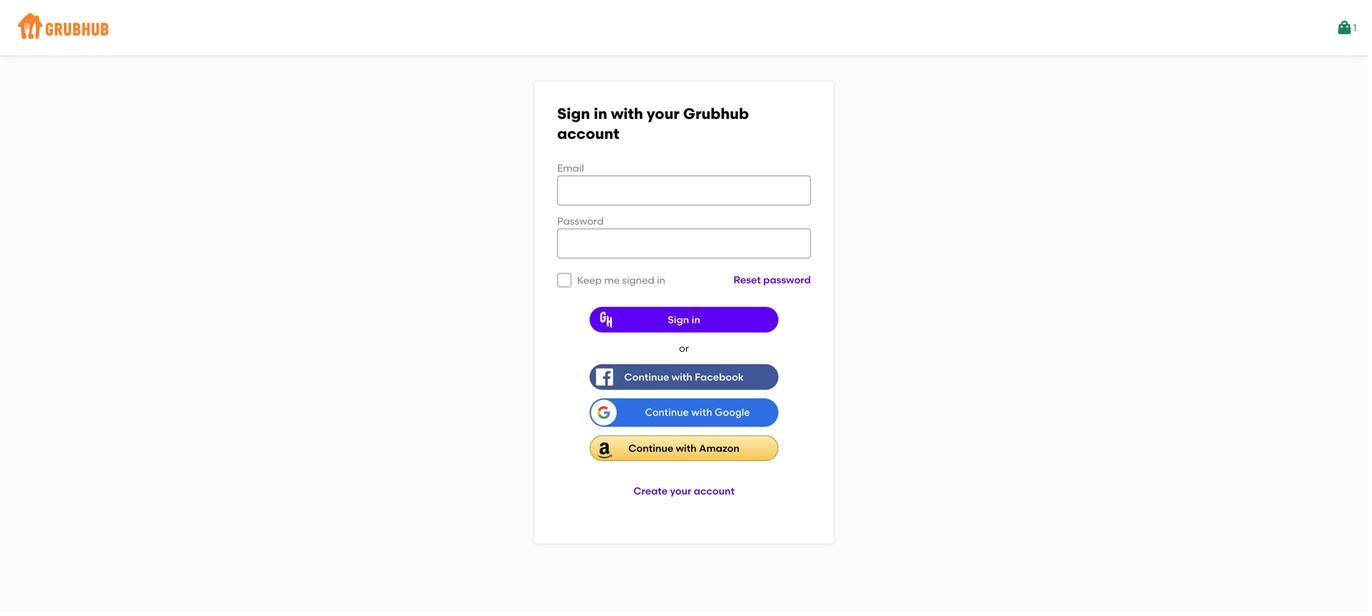 Task type: locate. For each thing, give the bounding box(es) containing it.
in for sign in
[[692, 314, 701, 326]]

1 horizontal spatial in
[[657, 274, 666, 287]]

0 horizontal spatial sign
[[557, 105, 590, 123]]

sign in button
[[590, 307, 779, 333]]

0 vertical spatial continue
[[625, 371, 670, 383]]

continue for continue with facebook
[[625, 371, 670, 383]]

svg image inside the 1 button
[[1337, 19, 1354, 36]]

keep
[[577, 274, 602, 287]]

facebook
[[695, 371, 744, 383]]

signed
[[622, 274, 655, 287]]

in
[[594, 105, 608, 123], [657, 274, 666, 287], [692, 314, 701, 326]]

grubhub
[[683, 105, 749, 123]]

your right create
[[670, 485, 692, 497]]

account up the 'email'
[[557, 125, 620, 143]]

0 vertical spatial account
[[557, 125, 620, 143]]

sign in with your grubhub account
[[557, 105, 749, 143]]

0 vertical spatial sign
[[557, 105, 590, 123]]

0 vertical spatial in
[[594, 105, 608, 123]]

account
[[557, 125, 620, 143], [694, 485, 735, 497]]

sign up "or"
[[668, 314, 689, 326]]

in inside "button"
[[692, 314, 701, 326]]

in for sign in with your grubhub account
[[594, 105, 608, 123]]

1 vertical spatial your
[[670, 485, 692, 497]]

2 horizontal spatial in
[[692, 314, 701, 326]]

in inside sign in with your grubhub account
[[594, 105, 608, 123]]

with for continue with facebook
[[672, 371, 693, 383]]

create
[[634, 485, 668, 497]]

your inside sign in with your grubhub account
[[647, 105, 680, 123]]

0 vertical spatial with
[[611, 105, 643, 123]]

2 vertical spatial in
[[692, 314, 701, 326]]

1 vertical spatial in
[[657, 274, 666, 287]]

sign inside "button"
[[668, 314, 689, 326]]

sign up the 'email'
[[557, 105, 590, 123]]

1 vertical spatial continue
[[629, 443, 674, 455]]

0 horizontal spatial account
[[557, 125, 620, 143]]

1 vertical spatial with
[[672, 371, 693, 383]]

1 horizontal spatial svg image
[[1337, 19, 1354, 36]]

email
[[557, 162, 584, 174]]

Email email field
[[557, 176, 811, 206]]

1 vertical spatial account
[[694, 485, 735, 497]]

continue up create
[[629, 443, 674, 455]]

1 vertical spatial svg image
[[560, 276, 569, 285]]

continue with amazon
[[629, 443, 740, 455]]

reset
[[734, 274, 761, 286]]

continue
[[625, 371, 670, 383], [629, 443, 674, 455]]

svg image for 1
[[1337, 19, 1354, 36]]

your left grubhub
[[647, 105, 680, 123]]

0 horizontal spatial in
[[594, 105, 608, 123]]

0 horizontal spatial svg image
[[560, 276, 569, 285]]

continue with amazon button
[[590, 436, 779, 462]]

main navigation navigation
[[0, 0, 1369, 56]]

amazon
[[699, 443, 740, 455]]

0 vertical spatial svg image
[[1337, 19, 1354, 36]]

sign inside sign in with your grubhub account
[[557, 105, 590, 123]]

continue down sign in "button"
[[625, 371, 670, 383]]

0 vertical spatial your
[[647, 105, 680, 123]]

1 horizontal spatial account
[[694, 485, 735, 497]]

create your account button
[[634, 479, 735, 504]]

your
[[647, 105, 680, 123], [670, 485, 692, 497]]

svg image for keep me signed in
[[560, 276, 569, 285]]

1 vertical spatial sign
[[668, 314, 689, 326]]

2 vertical spatial with
[[676, 443, 697, 455]]

your inside create your account button
[[670, 485, 692, 497]]

account down amazon
[[694, 485, 735, 497]]

sign
[[557, 105, 590, 123], [668, 314, 689, 326]]

with
[[611, 105, 643, 123], [672, 371, 693, 383], [676, 443, 697, 455]]

svg image
[[1337, 19, 1354, 36], [560, 276, 569, 285]]

1 horizontal spatial sign
[[668, 314, 689, 326]]

with for continue with amazon
[[676, 443, 697, 455]]

1 button
[[1337, 15, 1357, 41]]



Task type: vqa. For each thing, say whether or not it's contained in the screenshot.
signed
yes



Task type: describe. For each thing, give the bounding box(es) containing it.
sign for sign in
[[668, 314, 689, 326]]

sign in
[[668, 314, 701, 326]]

password
[[557, 215, 604, 227]]

continue for continue with amazon
[[629, 443, 674, 455]]

or
[[679, 343, 689, 355]]

me
[[604, 274, 620, 287]]

sign for sign in with your grubhub account
[[557, 105, 590, 123]]

with inside sign in with your grubhub account
[[611, 105, 643, 123]]

account inside create your account button
[[694, 485, 735, 497]]

1
[[1354, 22, 1357, 34]]

password
[[764, 274, 811, 286]]

account inside sign in with your grubhub account
[[557, 125, 620, 143]]

continue with facebook button
[[590, 365, 779, 390]]

Password password field
[[557, 229, 811, 259]]

continue with facebook
[[625, 371, 744, 383]]

keep me signed in
[[577, 274, 666, 287]]

reset password button
[[734, 267, 811, 293]]

create your account
[[634, 485, 735, 497]]

reset password
[[734, 274, 811, 286]]



